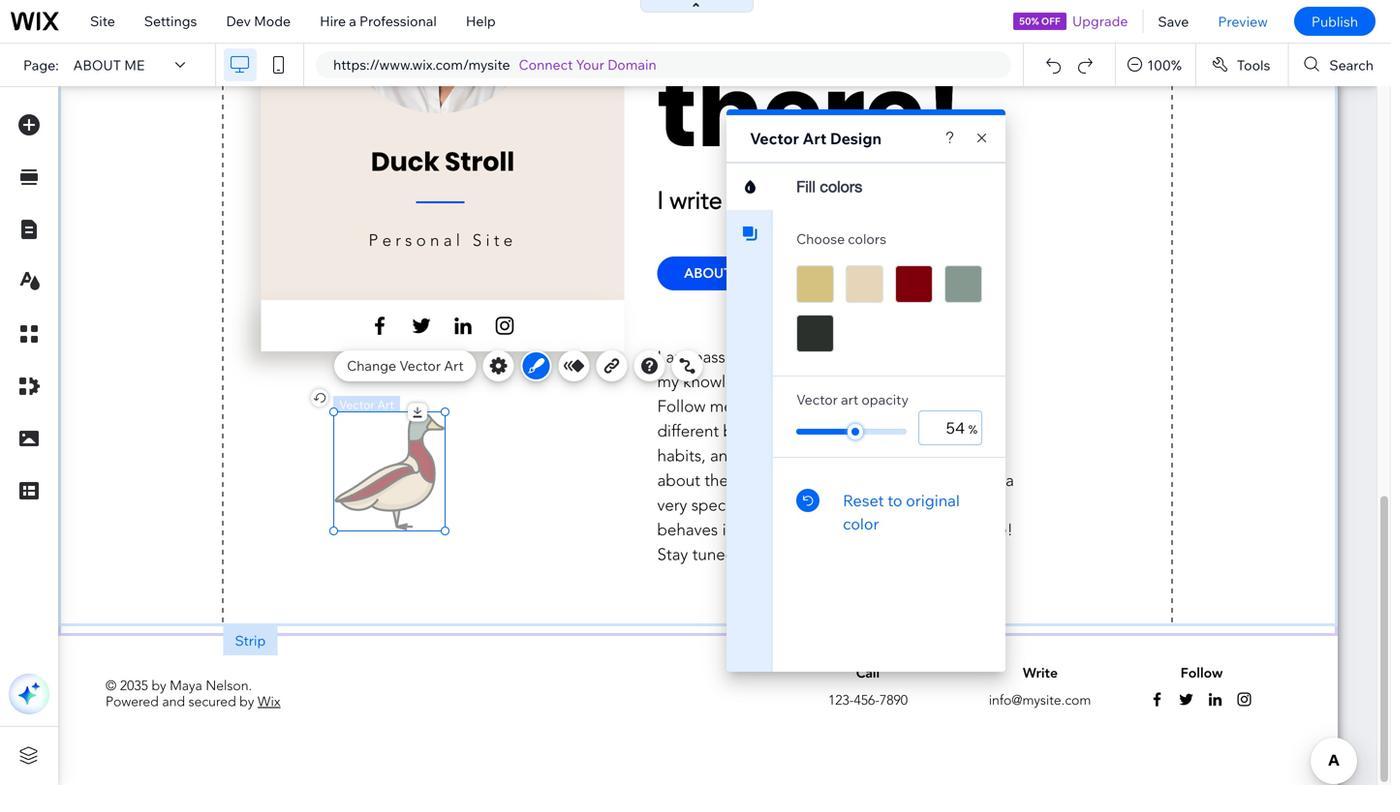 Task type: locate. For each thing, give the bounding box(es) containing it.
connect
[[519, 56, 573, 73]]

vector left art at right
[[797, 391, 838, 408]]

dev
[[226, 13, 251, 30]]

art left design
[[803, 129, 827, 148]]

fill
[[797, 178, 816, 196]]

vector right change
[[399, 358, 441, 374]]

art
[[803, 129, 827, 148], [444, 358, 464, 374]]

vector for vector art design
[[750, 129, 799, 148]]

tools button
[[1197, 44, 1288, 86]]

50% off
[[1020, 15, 1061, 27]]

colors right fill
[[820, 178, 863, 196]]

search
[[1330, 56, 1374, 73]]

dev mode
[[226, 13, 291, 30]]

help
[[466, 13, 496, 30]]

vector art opacity
[[797, 391, 909, 408]]

1 vertical spatial art
[[444, 358, 464, 374]]

about
[[73, 56, 121, 73]]

colors
[[820, 178, 863, 196], [848, 231, 887, 248]]

choose colors
[[797, 231, 887, 248]]

hire
[[320, 13, 346, 30]]

vector
[[750, 129, 799, 148], [399, 358, 441, 374], [797, 391, 838, 408]]

0 vertical spatial colors
[[820, 178, 863, 196]]

2 vertical spatial vector
[[797, 391, 838, 408]]

search button
[[1289, 44, 1391, 86]]

None text field
[[919, 411, 983, 446]]

0 horizontal spatial art
[[444, 358, 464, 374]]

vector for vector art opacity
[[797, 391, 838, 408]]

vector up fill
[[750, 129, 799, 148]]

upgrade
[[1073, 13, 1128, 30]]

a
[[349, 13, 356, 30]]

0 vertical spatial vector
[[750, 129, 799, 148]]

art
[[841, 391, 859, 408]]

https://www.wix.com/mysite connect your domain
[[333, 56, 657, 73]]

opacity
[[862, 391, 909, 408]]

color
[[843, 515, 879, 534]]

change vector art
[[347, 358, 464, 374]]

1 vertical spatial colors
[[848, 231, 887, 248]]

hire a professional
[[320, 13, 437, 30]]

design
[[830, 129, 882, 148]]

art right change
[[444, 358, 464, 374]]

settings
[[144, 13, 197, 30]]

fill colors
[[797, 178, 863, 196]]

0 vertical spatial art
[[803, 129, 827, 148]]

professional
[[360, 13, 437, 30]]

me
[[124, 56, 145, 73]]

original
[[906, 491, 960, 511]]

colors right choose
[[848, 231, 887, 248]]



Task type: vqa. For each thing, say whether or not it's contained in the screenshot.
HTTPS://JAMESPETERSON1902.WIXSITE.COM/MY- at the top
no



Task type: describe. For each thing, give the bounding box(es) containing it.
site
[[90, 13, 115, 30]]

off
[[1041, 15, 1061, 27]]

vector art design
[[750, 129, 882, 148]]

mode
[[254, 13, 291, 30]]

choose
[[797, 231, 845, 248]]

preview
[[1218, 13, 1268, 30]]

preview button
[[1204, 0, 1283, 43]]

save button
[[1144, 0, 1204, 43]]

colors for fill colors
[[820, 178, 863, 196]]

your
[[576, 56, 605, 73]]

100%
[[1147, 56, 1182, 73]]

reset
[[843, 491, 884, 511]]

colors for choose colors
[[848, 231, 887, 248]]

reset to original color
[[843, 491, 960, 534]]

1 vertical spatial vector
[[399, 358, 441, 374]]

strip
[[235, 633, 266, 650]]

1 horizontal spatial art
[[803, 129, 827, 148]]

change
[[347, 358, 396, 374]]

100% button
[[1116, 44, 1196, 86]]

publish button
[[1294, 7, 1376, 36]]

save
[[1158, 13, 1189, 30]]

domain
[[608, 56, 657, 73]]

about me
[[73, 56, 145, 73]]

tools
[[1237, 56, 1271, 73]]

https://www.wix.com/mysite
[[333, 56, 510, 73]]

to
[[888, 491, 903, 511]]

50%
[[1020, 15, 1039, 27]]

publish
[[1312, 13, 1358, 30]]



